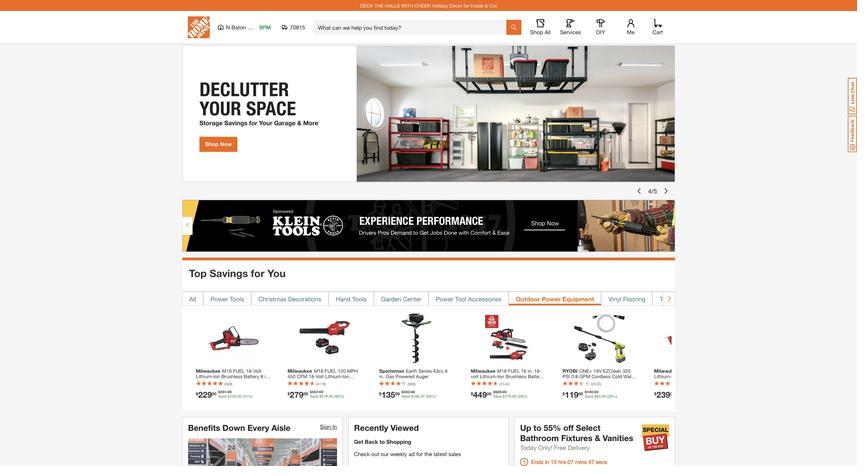 Task type: describe. For each thing, give the bounding box(es) containing it.
%) for 449
[[523, 395, 528, 400]]

flooring
[[623, 296, 646, 303]]

power right outdoor
[[542, 296, 561, 303]]

18v
[[594, 369, 602, 375]]

179
[[505, 395, 511, 400]]

ion inside the m18 fuel 18-volt lithium-ion brushless battery 8 in. hatchet pruning saw (tool-only)
[[214, 374, 220, 380]]

halls
[[385, 3, 400, 8]]

cold
[[612, 374, 622, 380]]

deck the halls with cheer holiday decor for inside & out link
[[360, 3, 497, 8]]

battery inside m18 fuel 16 in. 18- volt lithium-ion brushless battery chainsaw kit with m18 gen ii fuel blower
[[528, 374, 544, 380]]

07
[[568, 459, 574, 466]]

%) for 135
[[431, 395, 436, 400]]

battery inside one+ 18v ezclean 320 psi 0.8 gpm cordless cold water power cleaner with battery and charger
[[606, 380, 621, 386]]

278
[[322, 395, 328, 400]]

sign in card banner image
[[188, 439, 337, 467]]

988
[[409, 382, 415, 387]]

save for 279
[[310, 395, 319, 400]]

m18 for 229
[[222, 369, 232, 375]]

( up 331
[[224, 382, 225, 387]]

& inside up to 55% off select bathroom fixtures & vanities today only! free delivery
[[595, 434, 601, 444]]

9pm
[[259, 24, 271, 30]]

tool inside tool storage button
[[660, 296, 671, 303]]

. right 46
[[420, 395, 421, 400]]

equipment
[[563, 296, 594, 303]]

135
[[382, 391, 395, 400]]

29
[[519, 395, 523, 400]]

one+ 18v ezclean 320 psi 0.8 gpm cordless cold water power cleaner with battery and charger
[[563, 369, 636, 391]]

(tool-
[[247, 380, 259, 386]]

benefits
[[188, 424, 220, 433]]

chainsaw
[[471, 380, 492, 386]]

%) for 279
[[340, 395, 344, 400]]

christmas
[[259, 296, 287, 303]]

628
[[496, 391, 502, 395]]

me button
[[620, 19, 642, 36]]

55%
[[544, 424, 561, 433]]

43cc
[[433, 369, 444, 375]]

ends in 15 hrs 07 mins 47 secs
[[531, 459, 608, 466]]

the
[[375, 3, 384, 8]]

( inside '$ 119 00 $ 149 . 00 save $ 30 . 00 ( 20 %)'
[[607, 395, 609, 400]]

viewed
[[391, 424, 419, 433]]

power tool accessories button
[[429, 292, 509, 306]]

shopping
[[387, 439, 411, 446]]

lithium- inside m18 fuel 16 in. 18- volt lithium-ion brushless battery chainsaw kit with m18 gen ii fuel blower
[[480, 374, 498, 380]]

What can we help you find today? search field
[[318, 20, 506, 35]]

me
[[627, 29, 635, 35]]

tool storage button
[[653, 292, 702, 306]]

00 inside $ 239 00
[[671, 392, 675, 397]]

saw
[[237, 380, 246, 386]]

m18 fuel 16 in. 18- volt lithium-ion brushless battery chainsaw kit with m18 gen ii fuel blower
[[471, 369, 544, 391]]

279
[[290, 391, 304, 400]]

4176
[[317, 382, 325, 387]]

in
[[333, 424, 337, 431]]

18- inside m18 fuel 16 in. 18- volt lithium-ion brushless battery chainsaw kit with m18 gen ii fuel blower
[[534, 369, 542, 375]]

powered
[[396, 374, 415, 380]]

down
[[223, 424, 245, 433]]

18- inside the m18 fuel 18-volt lithium-ion brushless battery 8 in. hatchet pruning saw (tool-only)
[[246, 369, 253, 375]]

bathroom
[[520, 434, 559, 444]]

earth series 43cc 6 in. gas powered auger image
[[390, 313, 443, 366]]

milwaukee link for "m18 fuel 8 in. 18v lithium-ion brushless electric battery chainsaw hatchet pruning saw with extra 8 in. saw chain" image
[[655, 369, 729, 397]]

. left 166
[[410, 391, 411, 395]]

today only!
[[520, 445, 553, 452]]

ryobi
[[563, 369, 578, 375]]

cheer
[[415, 3, 431, 8]]

320
[[623, 369, 631, 375]]

sign in
[[320, 424, 337, 431]]

aisle
[[272, 424, 291, 433]]

569
[[225, 382, 232, 387]]

31
[[244, 395, 248, 400]]

) for 229
[[232, 382, 233, 387]]

ii
[[533, 380, 536, 386]]

decor
[[450, 3, 462, 8]]

with for 449
[[501, 380, 509, 386]]

holiday
[[432, 3, 448, 8]]

to inside up to 55% off select bathroom fixtures & vanities today only! free delivery
[[534, 424, 542, 433]]

previous slide image
[[637, 189, 642, 194]]

garden
[[381, 296, 402, 303]]

55
[[427, 395, 431, 400]]

( inside $ 449 00 $ 628 . 00 save $ 179 . 00 ( 29 %)
[[518, 395, 519, 400]]

milwaukee link for m18 fuel 120 mph 450 cfm 18-volt lithium-ion brushless cordless handheld blower w/(1) 8.0 ah & (1) 6.0 ah battery image
[[288, 369, 362, 397]]

8
[[261, 374, 263, 380]]

47 inside $ 135 99 $ 302 . 46 save $ 166 . 47 ( 55 %)
[[421, 395, 425, 400]]

1 horizontal spatial for
[[417, 451, 423, 458]]

vinyl flooring button
[[602, 292, 653, 306]]

ad
[[409, 451, 415, 458]]

outdoor power equipment button
[[509, 292, 602, 306]]

( inside $ 135 99 $ 302 . 46 save $ 166 . 47 ( 55 %)
[[426, 395, 427, 400]]

center
[[403, 296, 422, 303]]

$ 239 00
[[655, 391, 675, 400]]

power tools button
[[203, 292, 251, 306]]

out
[[489, 3, 497, 8]]

$ 229 00 $ 331 . 00 save $ 102 . 00 ( 31 %)
[[196, 391, 253, 400]]

tool inside power tool accessories button
[[455, 296, 467, 303]]

) for 135
[[415, 382, 416, 387]]

fixtures
[[561, 434, 593, 444]]

off
[[564, 424, 574, 433]]

volt
[[471, 374, 479, 380]]

gas
[[386, 374, 394, 380]]

latest
[[434, 451, 447, 458]]

. left 30
[[594, 391, 595, 395]]

m18 fuel 18-volt lithium-ion brushless battery 8 in. hatchet pruning saw (tool-only) image
[[207, 313, 260, 366]]

kit
[[494, 380, 499, 386]]

brushless inside m18 fuel 16 in. 18- volt lithium-ion brushless battery chainsaw kit with m18 gen ii fuel blower
[[506, 374, 527, 380]]

check out our weekly ad for the latest sales
[[354, 451, 461, 458]]

decorations
[[288, 296, 322, 303]]

m18 for 449
[[497, 369, 507, 375]]

70815 button
[[282, 24, 306, 31]]

out
[[372, 451, 379, 458]]

2 horizontal spatial m18
[[511, 380, 520, 386]]

secs
[[596, 459, 608, 466]]

services button
[[560, 19, 582, 36]]

garden center button
[[374, 292, 429, 306]]

m18 fuel 8 in. 18v lithium-ion brushless electric battery chainsaw hatchet pruning saw with extra 8 in. saw chain image
[[665, 313, 718, 366]]

up
[[520, 424, 532, 433]]

save for 135
[[402, 395, 410, 400]]

331
[[220, 391, 227, 395]]



Task type: locate. For each thing, give the bounding box(es) containing it.
shop
[[530, 29, 543, 35]]

ion inside m18 fuel 16 in. 18- volt lithium-ion brushless battery chainsaw kit with m18 gen ii fuel blower
[[498, 374, 504, 380]]

. left 31
[[236, 395, 237, 400]]

top
[[189, 268, 207, 280]]

save inside $ 229 00 $ 331 . 00 save $ 102 . 00 ( 31 %)
[[218, 395, 227, 400]]

image for declutter your space storage savings for your garage & more image
[[182, 46, 675, 182]]

power tools
[[211, 296, 244, 303]]

tools right hand
[[352, 296, 367, 303]]

with inside m18 fuel 16 in. 18- volt lithium-ion brushless battery chainsaw kit with m18 gen ii fuel blower
[[501, 380, 509, 386]]

fuel inside the m18 fuel 18-volt lithium-ion brushless battery 8 in. hatchet pruning saw (tool-only)
[[233, 369, 245, 375]]

tools down top savings for you
[[230, 296, 244, 303]]

( inside $ 279 00 $ 557 . 00 save $ 278 . 00 ( 50 %)
[[334, 395, 336, 400]]

lithium- inside the m18 fuel 18-volt lithium-ion brushless battery 8 in. hatchet pruning saw (tool-only)
[[196, 374, 214, 380]]

) up '278'
[[325, 382, 326, 387]]

1 horizontal spatial with
[[596, 380, 605, 386]]

&
[[485, 3, 488, 8], [595, 434, 601, 444]]

( 569 )
[[224, 382, 233, 387]]

check
[[354, 451, 370, 458]]

one+ 18v ezclean 320 psi 0.8 gpm cordless cold water power cleaner with battery and charger image
[[574, 313, 627, 366]]

psi
[[563, 374, 570, 380]]

) for 449
[[509, 382, 510, 387]]

0 horizontal spatial fuel
[[233, 369, 245, 375]]

in. inside m18 fuel 16 in. 18- volt lithium-ion brushless battery chainsaw kit with m18 gen ii fuel blower
[[528, 369, 533, 375]]

cleaner
[[578, 380, 594, 386]]

) for 279
[[325, 382, 326, 387]]

save for 449
[[493, 395, 502, 400]]

3 save from the left
[[402, 395, 410, 400]]

( 988 )
[[408, 382, 416, 387]]

%) inside $ 449 00 $ 628 . 00 save $ 179 . 00 ( 29 %)
[[523, 395, 528, 400]]

gpm
[[580, 374, 591, 380]]

with down 18v
[[596, 380, 605, 386]]

special buy logo image
[[642, 425, 669, 452]]

47 left 'secs' on the bottom
[[589, 459, 595, 466]]

diy button
[[590, 19, 612, 36]]

free delivery
[[554, 445, 590, 452]]

services
[[560, 29, 581, 35]]

/
[[652, 187, 654, 195]]

with for 119
[[596, 380, 605, 386]]

. left 179
[[502, 391, 503, 395]]

1 horizontal spatial in.
[[379, 374, 384, 380]]

) for 119
[[601, 382, 601, 387]]

garden center
[[381, 296, 422, 303]]

0 horizontal spatial with
[[501, 380, 509, 386]]

1 tool from the left
[[455, 296, 467, 303]]

in. inside earth series 43cc 6 in. gas powered auger
[[379, 374, 384, 380]]

$ inside $ 239 00
[[655, 392, 657, 397]]

& down select
[[595, 434, 601, 444]]

1 brushless from the left
[[222, 374, 243, 380]]

0 horizontal spatial m18
[[222, 369, 232, 375]]

%) inside $ 279 00 $ 557 . 00 save $ 278 . 00 ( 50 %)
[[340, 395, 344, 400]]

18- up (tool- on the bottom
[[246, 369, 253, 375]]

2 milwaukee from the left
[[288, 369, 312, 375]]

save
[[218, 395, 227, 400], [310, 395, 319, 400], [402, 395, 410, 400], [493, 395, 502, 400], [585, 395, 594, 400]]

2 vertical spatial for
[[417, 451, 423, 458]]

fuel
[[233, 369, 245, 375], [508, 369, 520, 375], [471, 385, 483, 391]]

& left out on the top right of the page
[[485, 3, 488, 8]]

4 %) from the left
[[523, 395, 528, 400]]

tools for hand tools
[[352, 296, 367, 303]]

cart link
[[651, 19, 666, 36]]

)
[[232, 382, 233, 387], [325, 382, 326, 387], [415, 382, 416, 387], [509, 382, 510, 387], [601, 382, 601, 387]]

diy
[[597, 29, 605, 35]]

4 save from the left
[[493, 395, 502, 400]]

1 %) from the left
[[248, 395, 253, 400]]

1 ion from the left
[[214, 374, 220, 380]]

%) down (tool- on the bottom
[[248, 395, 253, 400]]

tool left storage
[[660, 296, 671, 303]]

0 horizontal spatial in.
[[265, 374, 270, 380]]

( 3145 )
[[500, 382, 510, 387]]

earth series 43cc 6 in. gas powered auger
[[379, 369, 448, 380]]

in
[[545, 459, 550, 466]]

battery left 8
[[244, 374, 259, 380]]

) up 46
[[415, 382, 416, 387]]

fuel for 229
[[233, 369, 245, 375]]

%) inside $ 229 00 $ 331 . 00 save $ 102 . 00 ( 31 %)
[[248, 395, 253, 400]]

5 %) from the left
[[613, 395, 617, 400]]

. left "29"
[[511, 395, 513, 400]]

1 horizontal spatial milwaukee link
[[655, 369, 729, 397]]

tools for power tools
[[230, 296, 244, 303]]

( right kit on the bottom
[[500, 382, 500, 387]]

christmas decorations
[[259, 296, 322, 303]]

m18 fuel 120 mph 450 cfm 18-volt lithium-ion brushless cordless handheld blower w/(1) 8.0 ah & (1) 6.0 ah battery image
[[299, 313, 351, 366]]

save left 102 on the bottom of the page
[[218, 395, 227, 400]]

ends
[[531, 459, 544, 466]]

save inside $ 279 00 $ 557 . 00 save $ 278 . 00 ( 50 %)
[[310, 395, 319, 400]]

lithium- up blower
[[480, 374, 498, 380]]

%) inside $ 135 99 $ 302 . 46 save $ 166 . 47 ( 55 %)
[[431, 395, 436, 400]]

%) right '278'
[[340, 395, 344, 400]]

( inside $ 229 00 $ 331 . 00 save $ 102 . 00 ( 31 %)
[[243, 395, 244, 400]]

up to 55% off select bathroom fixtures & vanities today only! free delivery
[[520, 424, 634, 452]]

1 horizontal spatial brushless
[[506, 374, 527, 380]]

save left 30
[[585, 395, 594, 400]]

3 %) from the left
[[431, 395, 436, 400]]

1 horizontal spatial fuel
[[471, 385, 483, 391]]

3145
[[500, 382, 509, 387]]

save for 119
[[585, 395, 594, 400]]

2 18- from the left
[[534, 369, 542, 375]]

102
[[230, 395, 236, 400]]

1 horizontal spatial &
[[595, 434, 601, 444]]

series
[[419, 369, 432, 375]]

m18 up pruning on the left bottom of the page
[[222, 369, 232, 375]]

0 horizontal spatial tool
[[455, 296, 467, 303]]

battery inside the m18 fuel 18-volt lithium-ion brushless battery 8 in. hatchet pruning saw (tool-only)
[[244, 374, 259, 380]]

get back to shopping
[[354, 439, 411, 446]]

the home depot logo image
[[188, 16, 210, 38]]

$ 279 00 $ 557 . 00 save $ 278 . 00 ( 50 %)
[[288, 391, 344, 400]]

239
[[657, 391, 671, 400]]

with right kit on the bottom
[[501, 380, 509, 386]]

0 horizontal spatial lithium-
[[196, 374, 214, 380]]

battery down "ezclean"
[[606, 380, 621, 386]]

milwaukee up $ 239 00
[[655, 369, 679, 375]]

power right all button
[[211, 296, 228, 303]]

blower
[[484, 385, 499, 391]]

1 save from the left
[[218, 395, 227, 400]]

auger
[[416, 374, 429, 380]]

2 with from the left
[[596, 380, 605, 386]]

0 horizontal spatial 47
[[421, 395, 425, 400]]

%) inside '$ 119 00 $ 149 . 00 save $ 30 . 00 ( 20 %)'
[[613, 395, 617, 400]]

1 milwaukee from the left
[[196, 369, 221, 375]]

47
[[421, 395, 425, 400], [589, 459, 595, 466]]

cordless
[[592, 374, 611, 380]]

m18 left gen
[[511, 380, 520, 386]]

0 horizontal spatial 18-
[[246, 369, 253, 375]]

16
[[521, 369, 527, 375]]

in. left gas
[[379, 374, 384, 380]]

inside
[[471, 3, 484, 8]]

outdoor
[[516, 296, 541, 303]]

302
[[404, 391, 410, 395]]

lithium- up 229
[[196, 374, 214, 380]]

save left '278'
[[310, 395, 319, 400]]

brushless up 569
[[222, 374, 243, 380]]

save inside $ 135 99 $ 302 . 46 save $ 166 . 47 ( 55 %)
[[402, 395, 410, 400]]

2 save from the left
[[310, 395, 319, 400]]

50
[[336, 395, 340, 400]]

feedback link image
[[848, 116, 858, 153]]

99
[[395, 392, 400, 397]]

( up 557
[[316, 382, 317, 387]]

1 milwaukee link from the left
[[288, 369, 362, 397]]

volt
[[253, 369, 261, 375]]

for right ad
[[417, 451, 423, 458]]

save left 179
[[493, 395, 502, 400]]

2 ion from the left
[[498, 374, 504, 380]]

vanities
[[603, 434, 634, 444]]

0 horizontal spatial brushless
[[222, 374, 243, 380]]

1 horizontal spatial 47
[[589, 459, 595, 466]]

( right 102 on the bottom of the page
[[243, 395, 244, 400]]

n
[[226, 24, 230, 30]]

2 ) from the left
[[325, 382, 326, 387]]

%)
[[248, 395, 253, 400], [340, 395, 344, 400], [431, 395, 436, 400], [523, 395, 528, 400], [613, 395, 617, 400]]

to up bathroom
[[534, 424, 542, 433]]

%) for 229
[[248, 395, 253, 400]]

0 horizontal spatial to
[[380, 439, 385, 446]]

christmas decorations button
[[251, 292, 329, 306]]

2503
[[592, 382, 601, 387]]

( down 'powered'
[[408, 382, 409, 387]]

0 horizontal spatial milwaukee link
[[288, 369, 362, 397]]

( right '278'
[[334, 395, 336, 400]]

select
[[576, 424, 601, 433]]

brushless inside the m18 fuel 18-volt lithium-ion brushless battery 8 in. hatchet pruning saw (tool-only)
[[222, 374, 243, 380]]

166
[[413, 395, 420, 400]]

2 brushless from the left
[[506, 374, 527, 380]]

0 vertical spatial all
[[545, 29, 551, 35]]

only)
[[259, 380, 270, 386]]

tool left accessories at the right bottom
[[455, 296, 467, 303]]

2 %) from the left
[[340, 395, 344, 400]]

2 milwaukee link from the left
[[655, 369, 729, 397]]

1 horizontal spatial to
[[534, 424, 542, 433]]

1 vertical spatial to
[[380, 439, 385, 446]]

0 horizontal spatial &
[[485, 3, 488, 8]]

save for 229
[[218, 395, 227, 400]]

savings
[[210, 268, 248, 280]]

0 vertical spatial 47
[[421, 395, 425, 400]]

. left 102 on the bottom of the page
[[227, 391, 228, 395]]

save left 46
[[402, 395, 410, 400]]

2 tools from the left
[[352, 296, 367, 303]]

0 horizontal spatial for
[[251, 268, 265, 280]]

tools inside power tools button
[[230, 296, 244, 303]]

pruning
[[219, 380, 235, 386]]

%) for 119
[[613, 395, 617, 400]]

. left 50 at the bottom left
[[328, 395, 329, 400]]

1 horizontal spatial m18
[[497, 369, 507, 375]]

0 horizontal spatial ion
[[214, 374, 220, 380]]

power right center
[[436, 296, 454, 303]]

2 tool from the left
[[660, 296, 671, 303]]

1 horizontal spatial lithium-
[[480, 374, 498, 380]]

18- up ii
[[534, 369, 542, 375]]

tool
[[455, 296, 467, 303], [660, 296, 671, 303]]

power inside one+ 18v ezclean 320 psi 0.8 gpm cordless cold water power cleaner with battery and charger
[[563, 380, 577, 386]]

all
[[545, 29, 551, 35], [189, 296, 196, 303]]

( up the "149"
[[591, 382, 592, 387]]

deck the halls with cheer holiday decor for inside & out
[[360, 3, 497, 8]]

0.8
[[572, 374, 578, 380]]

2 horizontal spatial in.
[[528, 369, 533, 375]]

1 horizontal spatial 18-
[[534, 369, 542, 375]]

4 milwaukee from the left
[[655, 369, 679, 375]]

2 lithium- from the left
[[480, 374, 498, 380]]

5 ) from the left
[[601, 382, 601, 387]]

power down ryobi
[[563, 380, 577, 386]]

) up 179
[[509, 382, 510, 387]]

229
[[198, 391, 212, 400]]

1 lithium- from the left
[[196, 374, 214, 380]]

. left 20
[[601, 395, 602, 400]]

0 vertical spatial to
[[534, 424, 542, 433]]

sign in link
[[320, 424, 337, 431]]

outdoor power equipment
[[516, 296, 594, 303]]

. left '278'
[[318, 391, 319, 395]]

1 tools from the left
[[230, 296, 244, 303]]

1 horizontal spatial battery
[[528, 374, 544, 380]]

47 right 166
[[421, 395, 425, 400]]

battery right the 16
[[528, 374, 544, 380]]

in. right 8
[[265, 374, 270, 380]]

fuel up saw
[[233, 369, 245, 375]]

%) down gen
[[523, 395, 528, 400]]

) down cordless
[[601, 382, 601, 387]]

4 / 5
[[649, 187, 657, 195]]

shop all button
[[530, 19, 552, 36]]

save inside '$ 119 00 $ 149 . 00 save $ 30 . 00 ( 20 %)'
[[585, 395, 594, 400]]

3 milwaukee from the left
[[471, 369, 496, 375]]

m18
[[222, 369, 232, 375], [497, 369, 507, 375], [511, 380, 520, 386]]

milwaukee up 279 on the bottom of the page
[[288, 369, 312, 375]]

1 with from the left
[[501, 380, 509, 386]]

0 horizontal spatial all
[[189, 296, 196, 303]]

1 vertical spatial for
[[251, 268, 265, 280]]

milwaukee up chainsaw at bottom
[[471, 369, 496, 375]]

5 save from the left
[[585, 395, 594, 400]]

4 ) from the left
[[509, 382, 510, 387]]

gen
[[522, 380, 532, 386]]

1 horizontal spatial tool
[[660, 296, 671, 303]]

m18 inside the m18 fuel 18-volt lithium-ion brushless battery 8 in. hatchet pruning saw (tool-only)
[[222, 369, 232, 375]]

%) right 166
[[431, 395, 436, 400]]

for left inside
[[464, 3, 470, 8]]

next arrow image
[[666, 296, 672, 302]]

2 horizontal spatial for
[[464, 3, 470, 8]]

brushless up '( 3145 )'
[[506, 374, 527, 380]]

battery
[[244, 374, 259, 380], [528, 374, 544, 380], [606, 380, 621, 386]]

0 horizontal spatial tools
[[230, 296, 244, 303]]

$ 119 00 $ 149 . 00 save $ 30 . 00 ( 20 %)
[[563, 391, 617, 400]]

3 ) from the left
[[415, 382, 416, 387]]

milwaukee up hatchet
[[196, 369, 221, 375]]

power tool accessories
[[436, 296, 502, 303]]

0 vertical spatial for
[[464, 3, 470, 8]]

.
[[227, 391, 228, 395], [318, 391, 319, 395], [410, 391, 411, 395], [502, 391, 503, 395], [594, 391, 595, 395], [236, 395, 237, 400], [328, 395, 329, 400], [420, 395, 421, 400], [511, 395, 513, 400], [601, 395, 602, 400]]

tools inside hand tools button
[[352, 296, 367, 303]]

00
[[228, 391, 232, 395], [319, 391, 324, 395], [503, 391, 507, 395], [595, 391, 599, 395], [212, 392, 217, 397], [304, 392, 308, 397], [487, 392, 492, 397], [579, 392, 583, 397], [671, 392, 675, 397], [237, 395, 242, 400], [329, 395, 333, 400], [513, 395, 517, 400], [602, 395, 606, 400]]

46
[[411, 391, 415, 395]]

all down the top
[[189, 296, 196, 303]]

5
[[654, 187, 657, 195]]

fuel left the 16
[[508, 369, 520, 375]]

next slide image
[[664, 189, 669, 194]]

$ 135 99 $ 302 . 46 save $ 166 . 47 ( 55 %)
[[379, 391, 436, 400]]

( right 179
[[518, 395, 519, 400]]

m18 up kit on the bottom
[[497, 369, 507, 375]]

in. inside the m18 fuel 18-volt lithium-ion brushless battery 8 in. hatchet pruning saw (tool-only)
[[265, 374, 270, 380]]

to right back
[[380, 439, 385, 446]]

in. right the 16
[[528, 369, 533, 375]]

1 horizontal spatial all
[[545, 29, 551, 35]]

all right shop
[[545, 29, 551, 35]]

( right 166
[[426, 395, 427, 400]]

fuel for 449
[[508, 369, 520, 375]]

2 horizontal spatial fuel
[[508, 369, 520, 375]]

0 horizontal spatial battery
[[244, 374, 259, 380]]

to
[[534, 424, 542, 433], [380, 439, 385, 446]]

1 horizontal spatial tools
[[352, 296, 367, 303]]

water
[[624, 374, 636, 380]]

m18 fuel 16 in. 18- volt lithium-ion brushless battery chainsaw kit with m18 gen ii fuel blower image
[[482, 313, 535, 366]]

0 vertical spatial &
[[485, 3, 488, 8]]

449
[[473, 391, 487, 400]]

1 vertical spatial 47
[[589, 459, 595, 466]]

vinyl flooring
[[609, 296, 646, 303]]

2 horizontal spatial battery
[[606, 380, 621, 386]]

1 vertical spatial all
[[189, 296, 196, 303]]

1 horizontal spatial ion
[[498, 374, 504, 380]]

%) right 30
[[613, 395, 617, 400]]

) left saw
[[232, 382, 233, 387]]

charger
[[563, 385, 580, 391]]

cart
[[653, 29, 663, 35]]

hand tools
[[336, 296, 367, 303]]

fuel down volt in the bottom of the page
[[471, 385, 483, 391]]

tool storage
[[660, 296, 695, 303]]

save inside $ 449 00 $ 628 . 00 save $ 179 . 00 ( 29 %)
[[493, 395, 502, 400]]

live chat image
[[848, 78, 858, 115]]

( right 30
[[607, 395, 609, 400]]

1 ) from the left
[[232, 382, 233, 387]]

for left you
[[251, 268, 265, 280]]

1 18- from the left
[[246, 369, 253, 375]]

1 vertical spatial &
[[595, 434, 601, 444]]

with inside one+ 18v ezclean 320 psi 0.8 gpm cordless cold water power cleaner with battery and charger
[[596, 380, 605, 386]]

baton
[[232, 24, 246, 30]]



Task type: vqa. For each thing, say whether or not it's contained in the screenshot.
"cheer"
yes



